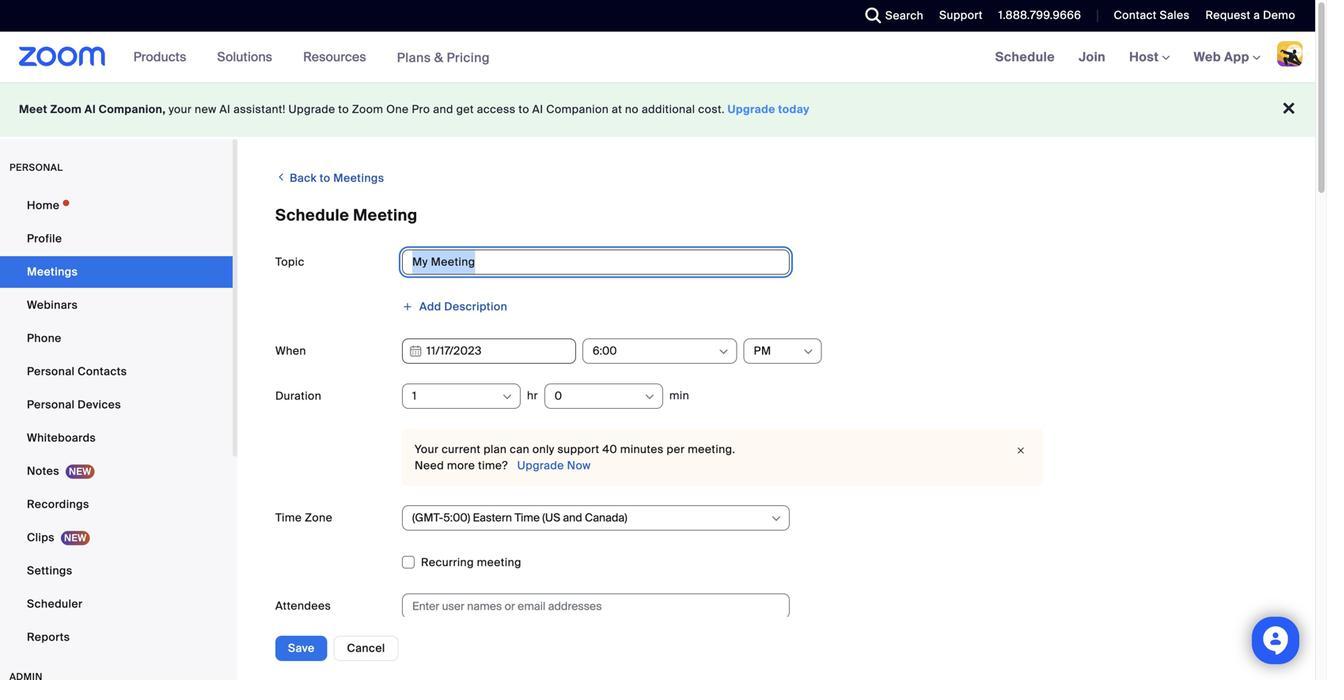 Task type: locate. For each thing, give the bounding box(es) containing it.
1 button
[[412, 385, 500, 408]]

meetings up schedule meeting
[[333, 171, 384, 186]]

1 vertical spatial schedule
[[275, 205, 349, 226]]

one
[[386, 102, 409, 117]]

0 horizontal spatial show options image
[[501, 391, 514, 404]]

0
[[555, 389, 562, 404]]

your current plan can only support 40 minutes per meeting. need more time? upgrade now
[[415, 442, 735, 473]]

banner
[[0, 32, 1315, 83]]

to right back in the top left of the page
[[320, 171, 330, 186]]

request
[[1205, 8, 1251, 23]]

1 horizontal spatial ai
[[219, 102, 230, 117]]

0 horizontal spatial zoom
[[50, 102, 82, 117]]

pricing
[[447, 49, 490, 66]]

schedule for schedule meeting
[[275, 205, 349, 226]]

meet
[[19, 102, 47, 117]]

0 vertical spatial schedule
[[995, 49, 1055, 65]]

min
[[669, 388, 689, 403]]

notes link
[[0, 456, 233, 487]]

additional
[[642, 102, 695, 117]]

profile
[[27, 231, 62, 246]]

when
[[275, 344, 306, 358]]

upgrade right cost.
[[728, 102, 775, 117]]

1 horizontal spatial zoom
[[352, 102, 383, 117]]

personal inside "link"
[[27, 398, 75, 412]]

1.888.799.9666 button
[[987, 0, 1085, 32], [998, 8, 1081, 23]]

zoom right meet
[[50, 102, 82, 117]]

only
[[532, 442, 555, 457]]

home
[[27, 198, 60, 213]]

schedule for schedule
[[995, 49, 1055, 65]]

zoom left "one"
[[352, 102, 383, 117]]

pm
[[754, 344, 771, 358]]

personal for personal devices
[[27, 398, 75, 412]]

to
[[338, 102, 349, 117], [519, 102, 529, 117], [320, 171, 330, 186]]

request a demo link
[[1194, 0, 1315, 32], [1205, 8, 1295, 23]]

show options image for pm
[[802, 346, 815, 358]]

3 ai from the left
[[532, 102, 543, 117]]

0 horizontal spatial schedule
[[275, 205, 349, 226]]

cancel
[[347, 641, 385, 656]]

search
[[885, 8, 924, 23]]

1 vertical spatial personal
[[27, 398, 75, 412]]

get
[[456, 102, 474, 117]]

more
[[447, 459, 475, 473]]

support link
[[927, 0, 987, 32], [939, 8, 983, 23]]

schedule down "1.888.799.9666"
[[995, 49, 1055, 65]]

select time zone text field
[[412, 506, 769, 530]]

0 vertical spatial meetings
[[333, 171, 384, 186]]

upgrade now link
[[514, 459, 591, 473]]

reports link
[[0, 622, 233, 654]]

1 horizontal spatial show options image
[[717, 346, 730, 358]]

personal menu menu
[[0, 190, 233, 655]]

show options image
[[802, 346, 815, 358], [501, 391, 514, 404]]

show options image left hr
[[501, 391, 514, 404]]

web app
[[1194, 49, 1249, 65]]

left image
[[275, 169, 287, 185]]

ai left companion
[[532, 102, 543, 117]]

your
[[415, 442, 439, 457]]

schedule down back in the top left of the page
[[275, 205, 349, 226]]

0 vertical spatial show options image
[[802, 346, 815, 358]]

2 horizontal spatial upgrade
[[728, 102, 775, 117]]

cancel button
[[334, 636, 399, 662]]

back to meetings
[[287, 171, 384, 186]]

assistant!
[[233, 102, 286, 117]]

personal for personal contacts
[[27, 364, 75, 379]]

ai right "new"
[[219, 102, 230, 117]]

add image
[[402, 301, 413, 312]]

0 vertical spatial show options image
[[717, 346, 730, 358]]

&
[[434, 49, 443, 66]]

upgrade
[[288, 102, 335, 117], [728, 102, 775, 117], [517, 459, 564, 473]]

pro
[[412, 102, 430, 117]]

personal up whiteboards
[[27, 398, 75, 412]]

personal
[[27, 364, 75, 379], [27, 398, 75, 412]]

phone
[[27, 331, 62, 346]]

webinars link
[[0, 290, 233, 321]]

2 vertical spatial show options image
[[770, 513, 783, 525]]

schedule inside 'link'
[[995, 49, 1055, 65]]

2 zoom from the left
[[352, 102, 383, 117]]

0 horizontal spatial show options image
[[643, 391, 656, 404]]

upgrade down only
[[517, 459, 564, 473]]

1 horizontal spatial schedule
[[995, 49, 1055, 65]]

show options image for select start time 'text field'
[[717, 346, 730, 358]]

recurring
[[421, 556, 474, 570]]

Topic text field
[[402, 250, 790, 275]]

save button
[[275, 636, 327, 662]]

contact sales
[[1114, 8, 1190, 23]]

1 horizontal spatial upgrade
[[517, 459, 564, 473]]

meet zoom ai companion, your new ai assistant! upgrade to zoom one pro and get access to ai companion at no additional cost. upgrade today
[[19, 102, 810, 117]]

profile picture image
[[1277, 41, 1303, 66]]

2 horizontal spatial show options image
[[770, 513, 783, 525]]

0 horizontal spatial meetings
[[27, 265, 78, 279]]

1 vertical spatial show options image
[[501, 391, 514, 404]]

to down resources dropdown button
[[338, 102, 349, 117]]

40
[[602, 442, 617, 457]]

webinars
[[27, 298, 78, 313]]

meetings up webinars
[[27, 265, 78, 279]]

companion,
[[99, 102, 166, 117]]

plans
[[397, 49, 431, 66]]

1 zoom from the left
[[50, 102, 82, 117]]

1 vertical spatial show options image
[[643, 391, 656, 404]]

scheduler link
[[0, 589, 233, 620]]

1 vertical spatial meetings
[[27, 265, 78, 279]]

When text field
[[402, 339, 576, 364]]

contact sales link
[[1102, 0, 1194, 32], [1114, 8, 1190, 23]]

web app button
[[1194, 49, 1261, 65]]

a
[[1254, 8, 1260, 23]]

show options image
[[717, 346, 730, 358], [643, 391, 656, 404], [770, 513, 783, 525]]

companion
[[546, 102, 609, 117]]

2 personal from the top
[[27, 398, 75, 412]]

1 horizontal spatial show options image
[[802, 346, 815, 358]]

personal down phone
[[27, 364, 75, 379]]

show options image for select time zone 'text field'
[[770, 513, 783, 525]]

notes
[[27, 464, 59, 479]]

upgrade down product information navigation
[[288, 102, 335, 117]]

show options image right pm dropdown button
[[802, 346, 815, 358]]

0 horizontal spatial to
[[320, 171, 330, 186]]

0 horizontal spatial ai
[[85, 102, 96, 117]]

phone link
[[0, 323, 233, 355]]

topic
[[275, 255, 305, 269]]

banner containing products
[[0, 32, 1315, 83]]

join link
[[1067, 32, 1117, 82]]

2 horizontal spatial ai
[[532, 102, 543, 117]]

meetings
[[333, 171, 384, 186], [27, 265, 78, 279]]

1 personal from the top
[[27, 364, 75, 379]]

Persistent Chat, enter email address,Enter user names or email addresses text field
[[412, 595, 765, 618]]

access
[[477, 102, 516, 117]]

hr
[[527, 388, 538, 403]]

whiteboards link
[[0, 423, 233, 454]]

current
[[442, 442, 481, 457]]

plans & pricing link
[[397, 49, 490, 66], [397, 49, 490, 66]]

to right access
[[519, 102, 529, 117]]

meetings inside personal menu "menu"
[[27, 265, 78, 279]]

0 horizontal spatial upgrade
[[288, 102, 335, 117]]

products
[[133, 49, 186, 65]]

0 vertical spatial personal
[[27, 364, 75, 379]]

ai left companion,
[[85, 102, 96, 117]]

2 ai from the left
[[219, 102, 230, 117]]

time
[[275, 511, 302, 525]]

1.888.799.9666 button up join
[[987, 0, 1085, 32]]



Task type: vqa. For each thing, say whether or not it's contained in the screenshot.
cost.
yes



Task type: describe. For each thing, give the bounding box(es) containing it.
schedule link
[[983, 32, 1067, 82]]

personal contacts
[[27, 364, 127, 379]]

product information navigation
[[122, 32, 502, 83]]

minutes
[[620, 442, 664, 457]]

host
[[1129, 49, 1162, 65]]

meeting
[[353, 205, 417, 226]]

and
[[433, 102, 453, 117]]

clips link
[[0, 522, 233, 554]]

resources button
[[303, 32, 373, 82]]

add description
[[419, 300, 507, 314]]

meeting.
[[688, 442, 735, 457]]

per
[[667, 442, 685, 457]]

show options image for 1
[[501, 391, 514, 404]]

app
[[1224, 49, 1249, 65]]

now
[[567, 459, 591, 473]]

1 ai from the left
[[85, 102, 96, 117]]

cost.
[[698, 102, 725, 117]]

contacts
[[78, 364, 127, 379]]

to inside back to meetings link
[[320, 171, 330, 186]]

attendees
[[275, 599, 331, 614]]

plans & pricing
[[397, 49, 490, 66]]

no
[[625, 102, 639, 117]]

scheduler
[[27, 597, 83, 612]]

today
[[778, 102, 810, 117]]

personal devices
[[27, 398, 121, 412]]

duration
[[275, 389, 321, 404]]

web
[[1194, 49, 1221, 65]]

devices
[[78, 398, 121, 412]]

time?
[[478, 459, 508, 473]]

home link
[[0, 190, 233, 222]]

zoom logo image
[[19, 47, 106, 66]]

pm button
[[754, 339, 801, 363]]

add
[[419, 300, 441, 314]]

clips
[[27, 531, 55, 545]]

meetings navigation
[[983, 32, 1315, 83]]

plan
[[484, 442, 507, 457]]

1.888.799.9666
[[998, 8, 1081, 23]]

meet zoom ai companion, footer
[[0, 82, 1315, 137]]

settings
[[27, 564, 72, 578]]

reports
[[27, 630, 70, 645]]

personal devices link
[[0, 389, 233, 421]]

meeting
[[477, 556, 521, 570]]

0 button
[[555, 385, 642, 408]]

1.888.799.9666 button up "schedule" 'link'
[[998, 8, 1081, 23]]

settings link
[[0, 556, 233, 587]]

select start time text field
[[593, 339, 717, 363]]

support
[[557, 442, 599, 457]]

1 horizontal spatial meetings
[[333, 171, 384, 186]]

1
[[412, 389, 417, 404]]

personal contacts link
[[0, 356, 233, 388]]

solutions button
[[217, 32, 279, 82]]

support
[[939, 8, 983, 23]]

solutions
[[217, 49, 272, 65]]

1 horizontal spatial to
[[338, 102, 349, 117]]

recordings link
[[0, 489, 233, 521]]

contact
[[1114, 8, 1157, 23]]

upgrade inside your current plan can only support 40 minutes per meeting. need more time? upgrade now
[[517, 459, 564, 473]]

2 horizontal spatial to
[[519, 102, 529, 117]]

join
[[1079, 49, 1106, 65]]

can
[[510, 442, 530, 457]]

personal
[[9, 161, 63, 174]]

save
[[288, 641, 315, 656]]

back
[[290, 171, 317, 186]]

add description button
[[402, 295, 507, 319]]

recordings
[[27, 497, 89, 512]]

request a demo
[[1205, 8, 1295, 23]]

at
[[612, 102, 622, 117]]

upgrade today link
[[728, 102, 810, 117]]

sales
[[1160, 8, 1190, 23]]

description
[[444, 300, 507, 314]]

need
[[415, 459, 444, 473]]

profile link
[[0, 223, 233, 255]]

meetings link
[[0, 256, 233, 288]]

whiteboards
[[27, 431, 96, 446]]

new
[[195, 102, 216, 117]]

close image
[[1011, 443, 1030, 459]]

zone
[[305, 511, 332, 525]]

time zone
[[275, 511, 332, 525]]

your
[[169, 102, 192, 117]]



